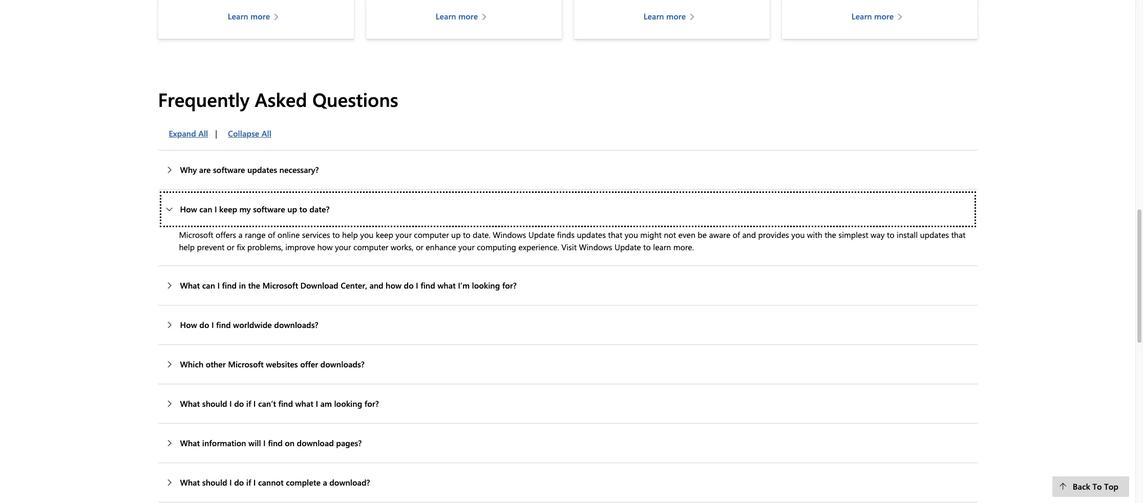 Task type: locate. For each thing, give the bounding box(es) containing it.
should down other
[[202, 398, 227, 409]]

your down date.
[[459, 242, 475, 252]]

way
[[871, 229, 885, 240]]

the
[[825, 229, 837, 240], [248, 280, 260, 291]]

what inside dropdown button
[[180, 280, 200, 291]]

1 learn from the left
[[228, 11, 248, 22]]

0 vertical spatial downloads?
[[274, 320, 319, 330]]

how down services
[[317, 242, 333, 252]]

all right collapse
[[262, 128, 271, 139]]

1 vertical spatial help
[[179, 242, 195, 252]]

1 vertical spatial keep
[[376, 229, 393, 240]]

learn more link
[[228, 10, 284, 23], [436, 10, 492, 23], [644, 10, 700, 23], [852, 10, 908, 23]]

group containing expand all
[[158, 123, 279, 144]]

all left |
[[198, 128, 208, 139]]

to right services
[[332, 229, 340, 240]]

computer
[[414, 229, 449, 240], [354, 242, 389, 252]]

windows
[[493, 229, 526, 240], [579, 242, 613, 252]]

to down might in the right top of the page
[[644, 242, 651, 252]]

software inside how can i keep my software up to date? dropdown button
[[253, 204, 285, 215]]

a
[[239, 229, 243, 240], [323, 477, 327, 488]]

expand
[[169, 128, 196, 139]]

4 learn more from the left
[[852, 11, 894, 22]]

2 if from the top
[[246, 477, 251, 488]]

2 you from the left
[[625, 229, 638, 240]]

keep up works,
[[376, 229, 393, 240]]

or
[[227, 242, 235, 252], [416, 242, 424, 252]]

computer up enhance
[[414, 229, 449, 240]]

what
[[180, 280, 200, 291], [180, 398, 200, 409], [180, 438, 200, 449], [180, 477, 200, 488]]

cannot
[[258, 477, 284, 488]]

for?
[[503, 280, 517, 291], [365, 398, 379, 409]]

what inside dropdown button
[[295, 398, 314, 409]]

the inside "microsoft offers a range of online services to help you keep your computer up to date. windows update finds updates that you might not even be aware of and provides you with the simplest way to install updates that help prevent or fix problems, improve how your computer works, or enhance your computing experience. visit windows update to learn more."
[[825, 229, 837, 240]]

more for 4th learn more link from right
[[251, 11, 270, 22]]

expand all button
[[158, 123, 215, 144]]

0 horizontal spatial all
[[198, 128, 208, 139]]

more
[[251, 11, 270, 22], [459, 11, 478, 22], [667, 11, 686, 22], [875, 11, 894, 22]]

0 vertical spatial how
[[317, 242, 333, 252]]

date.
[[473, 229, 491, 240]]

4 learn from the left
[[852, 11, 872, 22]]

why are software updates necessary?
[[180, 164, 319, 175]]

can inside dropdown button
[[199, 204, 212, 215]]

0 vertical spatial and
[[743, 229, 756, 240]]

1 horizontal spatial looking
[[472, 280, 500, 291]]

1 learn more from the left
[[228, 11, 270, 22]]

1 vertical spatial what
[[295, 398, 314, 409]]

0 horizontal spatial how
[[317, 242, 333, 252]]

microsoft right other
[[228, 359, 264, 370]]

more for 3rd learn more link from right
[[459, 11, 478, 22]]

all inside collapse all button
[[262, 128, 271, 139]]

0 horizontal spatial and
[[370, 280, 384, 291]]

1 what from the top
[[180, 280, 200, 291]]

0 horizontal spatial for?
[[365, 398, 379, 409]]

1 vertical spatial looking
[[334, 398, 362, 409]]

1 horizontal spatial how
[[386, 280, 402, 291]]

3 you from the left
[[792, 229, 805, 240]]

software right are
[[213, 164, 245, 175]]

microsoft inside dropdown button
[[263, 280, 298, 291]]

0 horizontal spatial what
[[295, 398, 314, 409]]

can't
[[258, 398, 276, 409]]

computer left works,
[[354, 242, 389, 252]]

0 horizontal spatial computer
[[354, 242, 389, 252]]

how
[[317, 242, 333, 252], [386, 280, 402, 291]]

1 horizontal spatial update
[[615, 242, 641, 252]]

1 vertical spatial should
[[202, 477, 227, 488]]

0 vertical spatial a
[[239, 229, 243, 240]]

for? right am
[[365, 398, 379, 409]]

1 horizontal spatial that
[[952, 229, 966, 240]]

what for what should i do if i can't find what i am looking for?
[[180, 398, 200, 409]]

1 horizontal spatial the
[[825, 229, 837, 240]]

update up experience.
[[529, 229, 555, 240]]

do
[[404, 280, 414, 291], [199, 320, 209, 330], [234, 398, 244, 409], [234, 477, 244, 488]]

0 vertical spatial software
[[213, 164, 245, 175]]

1 horizontal spatial downloads?
[[321, 359, 365, 370]]

information
[[202, 438, 246, 449]]

0 horizontal spatial or
[[227, 242, 235, 252]]

up inside "microsoft offers a range of online services to help you keep your computer up to date. windows update finds updates that you might not even be aware of and provides you with the simplest way to install updates that help prevent or fix problems, improve how your computer works, or enhance your computing experience. visit windows update to learn more."
[[451, 229, 461, 240]]

download
[[297, 438, 334, 449]]

looking
[[472, 280, 500, 291], [334, 398, 362, 409]]

websites
[[266, 359, 298, 370]]

with
[[807, 229, 823, 240]]

0 horizontal spatial help
[[179, 242, 195, 252]]

4 what from the top
[[180, 477, 200, 488]]

2 should from the top
[[202, 477, 227, 488]]

if left cannot at bottom
[[246, 477, 251, 488]]

that right install
[[952, 229, 966, 240]]

looking inside dropdown button
[[472, 280, 500, 291]]

can inside dropdown button
[[202, 280, 215, 291]]

1 vertical spatial can
[[202, 280, 215, 291]]

experience.
[[519, 242, 559, 252]]

1 all from the left
[[198, 128, 208, 139]]

should
[[202, 398, 227, 409], [202, 477, 227, 488]]

what
[[438, 280, 456, 291], [295, 398, 314, 409]]

keep
[[219, 204, 237, 215], [376, 229, 393, 240]]

1 horizontal spatial keep
[[376, 229, 393, 240]]

updates right finds
[[577, 229, 606, 240]]

0 horizontal spatial looking
[[334, 398, 362, 409]]

0 vertical spatial can
[[199, 204, 212, 215]]

looking right i'm
[[472, 280, 500, 291]]

learn
[[653, 242, 671, 252]]

what left i'm
[[438, 280, 456, 291]]

3 learn from the left
[[644, 11, 664, 22]]

am
[[320, 398, 332, 409]]

microsoft right in
[[263, 280, 298, 291]]

update
[[529, 229, 555, 240], [615, 242, 641, 252]]

do up other
[[199, 320, 209, 330]]

0 horizontal spatial windows
[[493, 229, 526, 240]]

on
[[285, 438, 295, 449]]

2 more from the left
[[459, 11, 478, 22]]

keep inside dropdown button
[[219, 204, 237, 215]]

more for first learn more link from the right
[[875, 11, 894, 22]]

1 horizontal spatial or
[[416, 242, 424, 252]]

and left provides on the right of the page
[[743, 229, 756, 240]]

if left can't
[[246, 398, 251, 409]]

group
[[158, 123, 279, 144]]

learn more
[[228, 11, 270, 22], [436, 11, 478, 22], [644, 11, 686, 22], [852, 11, 894, 22]]

keep inside "microsoft offers a range of online services to help you keep your computer up to date. windows update finds updates that you might not even be aware of and provides you with the simplest way to install updates that help prevent or fix problems, improve how your computer works, or enhance your computing experience. visit windows update to learn more."
[[376, 229, 393, 240]]

2 horizontal spatial your
[[459, 242, 475, 252]]

1 if from the top
[[246, 398, 251, 409]]

1 horizontal spatial up
[[451, 229, 461, 240]]

if for cannot
[[246, 477, 251, 488]]

updates right install
[[920, 229, 949, 240]]

microsoft up prevent
[[179, 229, 213, 240]]

keep left my
[[219, 204, 237, 215]]

1 horizontal spatial for?
[[503, 280, 517, 291]]

find left on
[[268, 438, 283, 449]]

1 vertical spatial update
[[615, 242, 641, 252]]

1 horizontal spatial software
[[253, 204, 285, 215]]

back to top link
[[1053, 477, 1130, 498]]

how do i find worldwide downloads?
[[180, 320, 319, 330]]

and inside "microsoft offers a range of online services to help you keep your computer up to date. windows update finds updates that you might not even be aware of and provides you with the simplest way to install updates that help prevent or fix problems, improve how your computer works, or enhance your computing experience. visit windows update to learn more."
[[743, 229, 756, 240]]

can left in
[[202, 280, 215, 291]]

1 horizontal spatial you
[[625, 229, 638, 240]]

you left with
[[792, 229, 805, 240]]

0 horizontal spatial keep
[[219, 204, 237, 215]]

2 learn more from the left
[[436, 11, 478, 22]]

up up enhance
[[451, 229, 461, 240]]

my
[[240, 204, 251, 215]]

1 vertical spatial windows
[[579, 242, 613, 252]]

0 vertical spatial the
[[825, 229, 837, 240]]

0 vertical spatial looking
[[472, 280, 500, 291]]

up inside dropdown button
[[288, 204, 297, 215]]

more for third learn more link from the left
[[667, 11, 686, 22]]

up
[[288, 204, 297, 215], [451, 229, 461, 240]]

that left might in the right top of the page
[[608, 229, 623, 240]]

software right my
[[253, 204, 285, 215]]

1 horizontal spatial what
[[438, 280, 456, 291]]

should down information
[[202, 477, 227, 488]]

help left prevent
[[179, 242, 195, 252]]

you left might in the right top of the page
[[625, 229, 638, 240]]

your up works,
[[396, 229, 412, 240]]

you right services
[[360, 229, 374, 240]]

1 horizontal spatial computer
[[414, 229, 449, 240]]

1 horizontal spatial all
[[262, 128, 271, 139]]

the right in
[[248, 280, 260, 291]]

that
[[608, 229, 623, 240], [952, 229, 966, 240]]

what left am
[[295, 398, 314, 409]]

1 should from the top
[[202, 398, 227, 409]]

3 more from the left
[[667, 11, 686, 22]]

learn more for 4th learn more link from right
[[228, 11, 270, 22]]

0 vertical spatial for?
[[503, 280, 517, 291]]

0 vertical spatial up
[[288, 204, 297, 215]]

windows up computing
[[493, 229, 526, 240]]

0 vertical spatial keep
[[219, 204, 237, 215]]

0 horizontal spatial the
[[248, 280, 260, 291]]

to left date?
[[300, 204, 307, 215]]

find left i'm
[[421, 280, 435, 291]]

0 horizontal spatial update
[[529, 229, 555, 240]]

updates left necessary?
[[247, 164, 277, 175]]

1 horizontal spatial updates
[[577, 229, 606, 240]]

i
[[215, 204, 217, 215], [217, 280, 220, 291], [416, 280, 418, 291], [212, 320, 214, 330], [230, 398, 232, 409], [254, 398, 256, 409], [316, 398, 318, 409], [263, 438, 266, 449], [230, 477, 232, 488], [254, 477, 256, 488]]

of
[[268, 229, 275, 240], [733, 229, 740, 240]]

other
[[206, 359, 226, 370]]

which other microsoft websites offer downloads?
[[180, 359, 365, 370]]

are
[[199, 164, 211, 175]]

0 vertical spatial should
[[202, 398, 227, 409]]

3 what from the top
[[180, 438, 200, 449]]

can for how
[[199, 204, 212, 215]]

can up prevent
[[199, 204, 212, 215]]

1 horizontal spatial of
[[733, 229, 740, 240]]

all inside expand all button
[[198, 128, 208, 139]]

microsoft offers a range of online services to help you keep your computer up to date. windows update finds updates that you might not even be aware of and provides you with the simplest way to install updates that help prevent or fix problems, improve how your computer works, or enhance your computing experience. visit windows update to learn more.
[[179, 229, 966, 252]]

1 vertical spatial the
[[248, 280, 260, 291]]

1 vertical spatial up
[[451, 229, 461, 240]]

and right "center,"
[[370, 280, 384, 291]]

all
[[198, 128, 208, 139], [262, 128, 271, 139]]

1 vertical spatial microsoft
[[263, 280, 298, 291]]

2 or from the left
[[416, 242, 424, 252]]

0 vertical spatial what
[[438, 280, 456, 291]]

or right works,
[[416, 242, 424, 252]]

how up which
[[180, 320, 197, 330]]

to
[[300, 204, 307, 215], [332, 229, 340, 240], [463, 229, 471, 240], [887, 229, 895, 240], [644, 242, 651, 252]]

of up problems,
[[268, 229, 275, 240]]

how inside the what can i find in the microsoft download center, and how do i find what i'm looking for? dropdown button
[[386, 280, 402, 291]]

1 more from the left
[[251, 11, 270, 22]]

to right way
[[887, 229, 895, 240]]

3 learn more from the left
[[644, 11, 686, 22]]

1 vertical spatial downloads?
[[321, 359, 365, 370]]

should for what should i do if i can't find what i am looking for?
[[202, 398, 227, 409]]

1 vertical spatial computer
[[354, 242, 389, 252]]

help right services
[[342, 229, 358, 240]]

of right aware
[[733, 229, 740, 240]]

0 vertical spatial help
[[342, 229, 358, 240]]

learn more for first learn more link from the right
[[852, 11, 894, 22]]

0 horizontal spatial you
[[360, 229, 374, 240]]

2 of from the left
[[733, 229, 740, 240]]

0 vertical spatial how
[[180, 204, 197, 215]]

4 more from the left
[[875, 11, 894, 22]]

download
[[301, 280, 339, 291]]

help
[[342, 229, 358, 240], [179, 242, 195, 252]]

a up fix
[[239, 229, 243, 240]]

1 how from the top
[[180, 204, 197, 215]]

how down why
[[180, 204, 197, 215]]

1 horizontal spatial and
[[743, 229, 756, 240]]

1 vertical spatial how
[[386, 280, 402, 291]]

1 vertical spatial software
[[253, 204, 285, 215]]

0 horizontal spatial that
[[608, 229, 623, 240]]

2 vertical spatial microsoft
[[228, 359, 264, 370]]

can
[[199, 204, 212, 215], [202, 280, 215, 291]]

learn for 4th learn more link from right
[[228, 11, 248, 22]]

1 vertical spatial if
[[246, 477, 251, 488]]

2 all from the left
[[262, 128, 271, 139]]

downloads? right offer
[[321, 359, 365, 370]]

1 vertical spatial a
[[323, 477, 327, 488]]

microsoft inside "microsoft offers a range of online services to help you keep your computer up to date. windows update finds updates that you might not even be aware of and provides you with the simplest way to install updates that help prevent or fix problems, improve how your computer works, or enhance your computing experience. visit windows update to learn more."
[[179, 229, 213, 240]]

1 horizontal spatial a
[[323, 477, 327, 488]]

or left fix
[[227, 242, 235, 252]]

0 horizontal spatial up
[[288, 204, 297, 215]]

and
[[743, 229, 756, 240], [370, 280, 384, 291]]

learn
[[228, 11, 248, 22], [436, 11, 456, 22], [644, 11, 664, 22], [852, 11, 872, 22]]

a right complete
[[323, 477, 327, 488]]

how
[[180, 204, 197, 215], [180, 320, 197, 330]]

find left worldwide
[[216, 320, 231, 330]]

downloads?
[[274, 320, 319, 330], [321, 359, 365, 370]]

0 vertical spatial microsoft
[[179, 229, 213, 240]]

2 learn from the left
[[436, 11, 456, 22]]

0 vertical spatial computer
[[414, 229, 449, 240]]

downloads? up offer
[[274, 320, 319, 330]]

which other microsoft websites offer downloads? button
[[158, 345, 978, 384]]

1 horizontal spatial help
[[342, 229, 358, 240]]

0 vertical spatial if
[[246, 398, 251, 409]]

2 what from the top
[[180, 398, 200, 409]]

1 vertical spatial how
[[180, 320, 197, 330]]

looking right am
[[334, 398, 362, 409]]

update down might in the right top of the page
[[615, 242, 641, 252]]

1 horizontal spatial windows
[[579, 242, 613, 252]]

a inside "microsoft offers a range of online services to help you keep your computer up to date. windows update finds updates that you might not even be aware of and provides you with the simplest way to install updates that help prevent or fix problems, improve how your computer works, or enhance your computing experience. visit windows update to learn more."
[[239, 229, 243, 240]]

0 horizontal spatial downloads?
[[274, 320, 319, 330]]

1 vertical spatial for?
[[365, 398, 379, 409]]

updates inside 'dropdown button'
[[247, 164, 277, 175]]

1 vertical spatial and
[[370, 280, 384, 291]]

the inside dropdown button
[[248, 280, 260, 291]]

the right with
[[825, 229, 837, 240]]

0 horizontal spatial of
[[268, 229, 275, 240]]

2 how from the top
[[180, 320, 197, 330]]

up up "online"
[[288, 204, 297, 215]]

windows right visit
[[579, 242, 613, 252]]

software inside why are software updates necessary? 'dropdown button'
[[213, 164, 245, 175]]

your up what can i find in the microsoft download center, and how do i find what i'm looking for?
[[335, 242, 351, 252]]

in
[[239, 280, 246, 291]]

what for what information will i find on download pages?
[[180, 438, 200, 449]]

learn for first learn more link from the right
[[852, 11, 872, 22]]

for? down computing
[[503, 280, 517, 291]]

how for how can i keep my software up to date?
[[180, 204, 197, 215]]

1 that from the left
[[608, 229, 623, 240]]

0 horizontal spatial updates
[[247, 164, 277, 175]]

2 horizontal spatial you
[[792, 229, 805, 240]]

how for how do i find worldwide downloads?
[[180, 320, 197, 330]]

0 horizontal spatial software
[[213, 164, 245, 175]]

back
[[1073, 482, 1091, 492]]

how down works,
[[386, 280, 402, 291]]

0 horizontal spatial a
[[239, 229, 243, 240]]

4 learn more link from the left
[[852, 10, 908, 23]]

your
[[396, 229, 412, 240], [335, 242, 351, 252], [459, 242, 475, 252]]

do down works,
[[404, 280, 414, 291]]



Task type: vqa. For each thing, say whether or not it's contained in the screenshot.
What should I do if I cannot complete a download? dropdown button
yes



Task type: describe. For each thing, give the bounding box(es) containing it.
2 that from the left
[[952, 229, 966, 240]]

necessary?
[[280, 164, 319, 175]]

aware
[[709, 229, 731, 240]]

1 you from the left
[[360, 229, 374, 240]]

finds
[[557, 229, 575, 240]]

what should i do if i cannot complete a download?
[[180, 477, 370, 488]]

do left cannot at bottom
[[234, 477, 244, 488]]

2 horizontal spatial updates
[[920, 229, 949, 240]]

top
[[1105, 482, 1119, 492]]

complete
[[286, 477, 321, 488]]

for? inside dropdown button
[[503, 280, 517, 291]]

online
[[278, 229, 300, 240]]

learn for third learn more link from the left
[[644, 11, 664, 22]]

find left in
[[222, 280, 237, 291]]

all for collapse all
[[262, 128, 271, 139]]

collapse all
[[228, 128, 271, 139]]

1 of from the left
[[268, 229, 275, 240]]

looking inside dropdown button
[[334, 398, 362, 409]]

0 vertical spatial windows
[[493, 229, 526, 240]]

to inside how can i keep my software up to date? dropdown button
[[300, 204, 307, 215]]

what can i find in the microsoft download center, and how do i find what i'm looking for? button
[[158, 266, 978, 305]]

back to top
[[1073, 482, 1119, 492]]

visit
[[562, 242, 577, 252]]

not
[[664, 229, 676, 240]]

enhance
[[426, 242, 456, 252]]

expand all
[[169, 128, 208, 139]]

1 horizontal spatial your
[[396, 229, 412, 240]]

why are software updates necessary? button
[[158, 150, 978, 189]]

for? inside dropdown button
[[365, 398, 379, 409]]

what should i do if i cannot complete a download? button
[[158, 464, 978, 502]]

fix
[[237, 242, 245, 252]]

will
[[249, 438, 261, 449]]

do left can't
[[234, 398, 244, 409]]

1 learn more link from the left
[[228, 10, 284, 23]]

learn more for 3rd learn more link from right
[[436, 11, 478, 22]]

learn for 3rd learn more link from right
[[436, 11, 456, 22]]

all for expand all
[[198, 128, 208, 139]]

how can i keep my software up to date? button
[[158, 190, 978, 229]]

find right can't
[[278, 398, 293, 409]]

3 learn more link from the left
[[644, 10, 700, 23]]

0 vertical spatial update
[[529, 229, 555, 240]]

2 learn more link from the left
[[436, 10, 492, 23]]

asked
[[255, 87, 307, 112]]

more.
[[674, 242, 694, 252]]

be
[[698, 229, 707, 240]]

services
[[302, 229, 330, 240]]

offer
[[300, 359, 318, 370]]

1 or from the left
[[227, 242, 235, 252]]

collapse
[[228, 128, 259, 139]]

if for can't
[[246, 398, 251, 409]]

offers
[[216, 229, 236, 240]]

might
[[641, 229, 662, 240]]

downloads? for how do i find worldwide downloads?
[[274, 320, 319, 330]]

date?
[[310, 204, 330, 215]]

how inside "microsoft offers a range of online services to help you keep your computer up to date. windows update finds updates that you might not even be aware of and provides you with the simplest way to install updates that help prevent or fix problems, improve how your computer works, or enhance your computing experience. visit windows update to learn more."
[[317, 242, 333, 252]]

download?
[[330, 477, 370, 488]]

install
[[897, 229, 918, 240]]

can for what
[[202, 280, 215, 291]]

what inside dropdown button
[[438, 280, 456, 291]]

i'm
[[458, 280, 470, 291]]

to
[[1093, 482, 1102, 492]]

worldwide
[[233, 320, 272, 330]]

what information will i find on download pages? button
[[158, 424, 978, 463]]

works,
[[391, 242, 414, 252]]

and inside dropdown button
[[370, 280, 384, 291]]

collapse all button
[[217, 123, 279, 144]]

microsoft inside dropdown button
[[228, 359, 264, 370]]

what for what can i find in the microsoft download center, and how do i find what i'm looking for?
[[180, 280, 200, 291]]

frequently asked questions
[[158, 87, 399, 112]]

a inside dropdown button
[[323, 477, 327, 488]]

0 horizontal spatial your
[[335, 242, 351, 252]]

what should i do if i can't find what i am looking for?
[[180, 398, 379, 409]]

simplest
[[839, 229, 869, 240]]

computing
[[477, 242, 516, 252]]

prevent
[[197, 242, 225, 252]]

frequently
[[158, 87, 250, 112]]

range
[[245, 229, 266, 240]]

what can i find in the microsoft download center, and how do i find what i'm looking for?
[[180, 280, 517, 291]]

questions
[[313, 87, 399, 112]]

pages?
[[336, 438, 362, 449]]

what should i do if i can't find what i am looking for? button
[[158, 385, 978, 424]]

learn more for third learn more link from the left
[[644, 11, 686, 22]]

which
[[180, 359, 204, 370]]

improve
[[285, 242, 315, 252]]

what for what should i do if i cannot complete a download?
[[180, 477, 200, 488]]

center,
[[341, 280, 367, 291]]

what information will i find on download pages?
[[180, 438, 362, 449]]

|
[[215, 128, 217, 139]]

provides
[[759, 229, 790, 240]]

downloads? for which other microsoft websites offer downloads?
[[321, 359, 365, 370]]

even
[[679, 229, 696, 240]]

should for what should i do if i cannot complete a download?
[[202, 477, 227, 488]]

how do i find worldwide downloads? button
[[158, 306, 978, 345]]

to left date.
[[463, 229, 471, 240]]

do inside dropdown button
[[404, 280, 414, 291]]

how can i keep my software up to date?
[[180, 204, 330, 215]]

why
[[180, 164, 197, 175]]

problems,
[[247, 242, 283, 252]]



